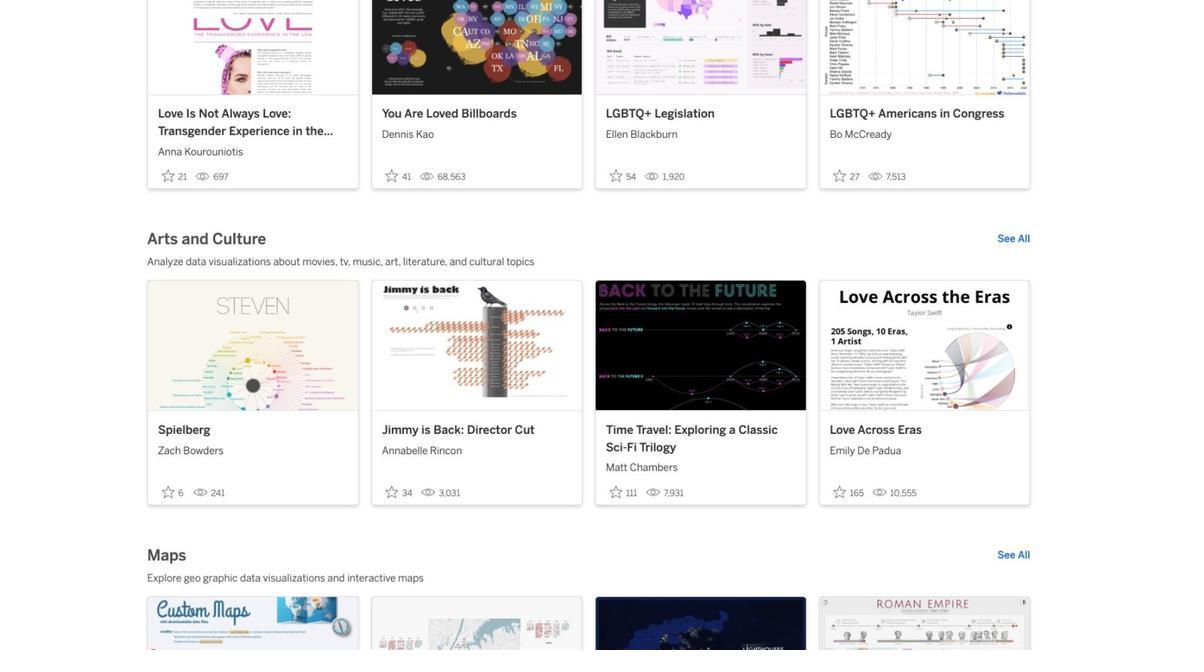 Task type: locate. For each thing, give the bounding box(es) containing it.
0 horizontal spatial add favorite image
[[162, 486, 174, 499]]

add favorite image
[[386, 170, 398, 182], [162, 486, 174, 499]]

Add Favorite button
[[158, 166, 191, 186], [382, 166, 415, 186], [606, 166, 640, 186], [830, 166, 863, 186], [158, 482, 188, 503], [382, 482, 416, 503], [606, 482, 641, 503], [830, 482, 868, 503]]

explore geo graphic data visualizations and interactive maps element
[[147, 572, 1030, 587]]

see all arts and culture element
[[997, 232, 1030, 247]]

add favorite image
[[162, 170, 174, 182], [610, 170, 622, 182], [834, 170, 846, 182], [386, 486, 398, 499], [610, 486, 622, 499], [834, 486, 846, 499]]

analyze data visualizations about movies, tv, music, art, literature, and cultural topics element
[[147, 255, 1030, 270]]

0 vertical spatial add favorite image
[[386, 170, 398, 182]]

workbook thumbnail image
[[148, 0, 358, 94], [372, 0, 582, 94], [596, 0, 806, 94], [820, 0, 1030, 94], [148, 281, 358, 411], [372, 281, 582, 411], [596, 281, 806, 411], [820, 281, 1030, 411]]



Task type: describe. For each thing, give the bounding box(es) containing it.
1 vertical spatial add favorite image
[[162, 486, 174, 499]]

arts and culture heading
[[147, 230, 266, 250]]

see all maps element
[[997, 549, 1030, 564]]

maps heading
[[147, 546, 186, 567]]

1 horizontal spatial add favorite image
[[386, 170, 398, 182]]



Task type: vqa. For each thing, say whether or not it's contained in the screenshot.
"ARTS AND CULTURE" heading
yes



